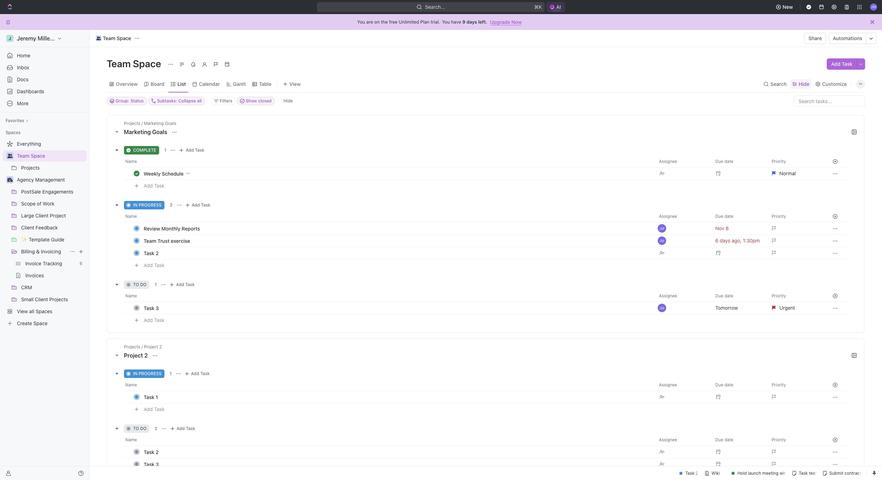 Task type: vqa. For each thing, say whether or not it's contained in the screenshot.
level at the top of the page
no



Task type: locate. For each thing, give the bounding box(es) containing it.
task 3 for 2nd task 3 link from the bottom of the page
[[144, 305, 159, 311]]

marketing down projects / marketing goals
[[124, 129, 151, 135]]

do down ‎task
[[140, 282, 147, 288]]

now
[[512, 19, 522, 25]]

9
[[463, 19, 466, 25]]

view button
[[281, 79, 303, 89]]

1 vertical spatial all
[[29, 309, 34, 315]]

ai button
[[547, 2, 566, 12]]

1 horizontal spatial all
[[197, 98, 202, 104]]

6
[[80, 261, 82, 266]]

1 vertical spatial task 3
[[144, 462, 159, 468]]

spaces down favorites
[[6, 130, 21, 135]]

space inside create space link
[[33, 321, 48, 327]]

0 vertical spatial all
[[197, 98, 202, 104]]

to do
[[133, 282, 147, 288], [133, 427, 147, 432]]

jeremy
[[17, 35, 36, 42]]

1 vertical spatial to
[[133, 427, 139, 432]]

1 progress from the top
[[139, 203, 162, 208]]

0 vertical spatial user group image
[[96, 37, 101, 40]]

progress
[[139, 203, 162, 208], [139, 372, 162, 377]]

hide down view dropdown button in the top of the page
[[284, 98, 293, 104]]

0 vertical spatial team space
[[103, 35, 131, 41]]

trial.
[[431, 19, 441, 25]]

3 for 1st task 3 link from the bottom
[[156, 462, 159, 468]]

jm button
[[869, 1, 880, 13], [655, 222, 712, 235], [655, 235, 712, 247], [655, 302, 712, 315]]

1 vertical spatial 3
[[156, 305, 159, 311]]

filters
[[220, 98, 233, 104]]

&
[[36, 249, 40, 255]]

create
[[17, 321, 32, 327]]

upgrade now link
[[491, 19, 522, 25]]

0 horizontal spatial all
[[29, 309, 34, 315]]

due date button
[[712, 156, 768, 167], [712, 211, 768, 222], [712, 291, 768, 302], [712, 380, 768, 391], [712, 435, 768, 446]]

3 assignee button from the top
[[655, 291, 712, 302]]

of
[[37, 201, 41, 207]]

to
[[133, 282, 139, 288], [133, 427, 139, 432]]

2 date from the top
[[725, 214, 734, 219]]

1 assignee button from the top
[[655, 156, 712, 167]]

1 priority from the top
[[772, 159, 787, 164]]

board
[[151, 81, 165, 87]]

1 vertical spatial to do
[[133, 427, 147, 432]]

automations
[[834, 35, 863, 41]]

collapse
[[179, 98, 196, 104]]

all right collapse at the left
[[197, 98, 202, 104]]

1 vertical spatial view
[[17, 309, 28, 315]]

view inside "sidebar" navigation
[[17, 309, 28, 315]]

1 do from the top
[[140, 282, 147, 288]]

3 priority from the top
[[772, 294, 787, 299]]

do up task 2
[[140, 427, 147, 432]]

team space inside tree
[[17, 153, 45, 159]]

4 name button from the top
[[124, 380, 655, 391]]

all up create space
[[29, 309, 34, 315]]

tree
[[3, 139, 87, 330]]

client for small
[[35, 297, 48, 303]]

small client projects link
[[21, 294, 85, 306]]

0 vertical spatial progress
[[139, 203, 162, 208]]

0 vertical spatial team space link
[[94, 34, 133, 43]]

to do for 1
[[133, 282, 147, 288]]

1 horizontal spatial you
[[442, 19, 450, 25]]

2 vertical spatial client
[[35, 297, 48, 303]]

3 assignee from the top
[[660, 294, 678, 299]]

1 vertical spatial progress
[[139, 372, 162, 377]]

work
[[43, 201, 55, 207]]

1 vertical spatial hide
[[284, 98, 293, 104]]

1 to do from the top
[[133, 282, 147, 288]]

2 inside ‎task 2 link
[[156, 250, 159, 256]]

agency management link
[[17, 174, 85, 186]]

user group image up the business time "image"
[[7, 154, 13, 158]]

feedback
[[36, 225, 58, 231]]

1 horizontal spatial user group image
[[96, 37, 101, 40]]

5 name button from the top
[[124, 435, 655, 446]]

0 vertical spatial client
[[35, 213, 49, 219]]

0 vertical spatial view
[[290, 81, 301, 87]]

trust
[[158, 238, 170, 244]]

unlimited
[[399, 19, 420, 25]]

2 to from the top
[[133, 427, 139, 432]]

1 you from the left
[[358, 19, 365, 25]]

0 horizontal spatial you
[[358, 19, 365, 25]]

projects / project 2
[[124, 345, 162, 350]]

0 vertical spatial /
[[142, 121, 143, 126]]

urgent button
[[768, 302, 825, 315]]

2 in progress from the top
[[133, 372, 162, 377]]

progress for 1
[[139, 372, 162, 377]]

2 / from the top
[[142, 345, 143, 350]]

goals down projects / marketing goals
[[152, 129, 167, 135]]

invoice tracking
[[25, 261, 62, 267]]

spaces down small client projects
[[36, 309, 52, 315]]

2 vertical spatial 3
[[156, 462, 159, 468]]

goals down subtasks:
[[165, 121, 176, 126]]

0 vertical spatial in
[[133, 203, 138, 208]]

2 vertical spatial team space
[[17, 153, 45, 159]]

2 to do from the top
[[133, 427, 147, 432]]

2 in from the top
[[133, 372, 138, 377]]

user group image right workspace
[[96, 37, 101, 40]]

2 you from the left
[[442, 19, 450, 25]]

1 name from the top
[[125, 159, 137, 164]]

jm for team trust exercise
[[660, 239, 665, 243]]

in progress up review
[[133, 203, 162, 208]]

0 vertical spatial 3
[[170, 203, 173, 208]]

1 task 3 link from the top
[[142, 303, 654, 314]]

2 name from the top
[[125, 214, 137, 219]]

2 for task 2
[[156, 450, 159, 456]]

in
[[133, 203, 138, 208], [133, 372, 138, 377]]

marketing
[[144, 121, 164, 126], [124, 129, 151, 135]]

1 in progress from the top
[[133, 203, 162, 208]]

client for large
[[35, 213, 49, 219]]

0 vertical spatial spaces
[[6, 130, 21, 135]]

0 vertical spatial task 3 link
[[142, 303, 654, 314]]

‎task 2 link
[[142, 248, 654, 259]]

plan
[[421, 19, 430, 25]]

0 vertical spatial in progress
[[133, 203, 162, 208]]

view for view all spaces
[[17, 309, 28, 315]]

gantt
[[233, 81, 246, 87]]

project for client
[[50, 213, 66, 219]]

view inside button
[[290, 81, 301, 87]]

1 vertical spatial do
[[140, 427, 147, 432]]

client down large
[[21, 225, 34, 231]]

to do up task 2
[[133, 427, 147, 432]]

1 vertical spatial project
[[144, 345, 158, 350]]

jm for review monthly reports
[[660, 227, 665, 231]]

hide right search
[[800, 81, 810, 87]]

projects
[[124, 121, 140, 126], [21, 165, 40, 171], [49, 297, 68, 303], [124, 345, 140, 350]]

marketing goals
[[124, 129, 169, 135]]

you left have
[[442, 19, 450, 25]]

add task
[[832, 61, 853, 67], [186, 148, 205, 153], [144, 183, 165, 189], [192, 203, 211, 208], [144, 262, 165, 268], [176, 282, 195, 288], [144, 317, 165, 323], [191, 372, 210, 377], [144, 407, 165, 413], [177, 427, 195, 432]]

0 vertical spatial task 3
[[144, 305, 159, 311]]

due date
[[716, 159, 734, 164], [716, 214, 734, 219], [716, 294, 734, 299], [716, 383, 734, 388], [716, 438, 734, 443]]

project down projects / project 2
[[124, 353, 143, 359]]

postsale engagements
[[21, 189, 73, 195]]

client up client feedback
[[35, 213, 49, 219]]

0 vertical spatial project
[[50, 213, 66, 219]]

5 date from the top
[[725, 438, 734, 443]]

0 vertical spatial hide
[[800, 81, 810, 87]]

upgrade
[[491, 19, 511, 25]]

5 priority button from the top
[[768, 435, 825, 446]]

1 due from the top
[[716, 159, 724, 164]]

task inside task 2 link
[[144, 450, 155, 456]]

2 for project 2
[[144, 353, 148, 359]]

list
[[178, 81, 186, 87]]

1 vertical spatial team space link
[[17, 151, 85, 162]]

share button
[[805, 33, 827, 44]]

1 vertical spatial in
[[133, 372, 138, 377]]

project
[[50, 213, 66, 219], [144, 345, 158, 350], [124, 353, 143, 359]]

1 in from the top
[[133, 203, 138, 208]]

user group image inside "sidebar" navigation
[[7, 154, 13, 158]]

name button
[[124, 156, 655, 167], [124, 211, 655, 222], [124, 291, 655, 302], [124, 380, 655, 391], [124, 435, 655, 446]]

0 horizontal spatial user group image
[[7, 154, 13, 158]]

0 vertical spatial do
[[140, 282, 147, 288]]

priority
[[772, 159, 787, 164], [772, 214, 787, 219], [772, 294, 787, 299], [772, 383, 787, 388], [772, 438, 787, 443]]

favorites button
[[3, 117, 31, 125]]

goals
[[165, 121, 176, 126], [152, 129, 167, 135]]

in progress down project 2
[[133, 372, 162, 377]]

5 priority from the top
[[772, 438, 787, 443]]

1 task 3 from the top
[[144, 305, 159, 311]]

0 vertical spatial marketing
[[144, 121, 164, 126]]

invoices
[[25, 273, 44, 279]]

projects for projects / marketing goals
[[124, 121, 140, 126]]

monthly
[[162, 226, 181, 232]]

1 vertical spatial in progress
[[133, 372, 162, 377]]

2 task 3 from the top
[[144, 462, 159, 468]]

due date button for 5th priority dropdown button from the bottom
[[712, 156, 768, 167]]

progress up review
[[139, 203, 162, 208]]

team trust exercise
[[144, 238, 190, 244]]

1 / from the top
[[142, 121, 143, 126]]

favorites
[[6, 118, 24, 123]]

1 horizontal spatial hide
[[800, 81, 810, 87]]

2 horizontal spatial project
[[144, 345, 158, 350]]

sidebar navigation
[[0, 30, 91, 481]]

view up create
[[17, 309, 28, 315]]

1 vertical spatial task 3 link
[[142, 460, 654, 470]]

customize
[[823, 81, 848, 87]]

assignee
[[660, 159, 678, 164], [660, 214, 678, 219], [660, 294, 678, 299], [660, 383, 678, 388], [660, 438, 678, 443]]

/ up project 2
[[142, 345, 143, 350]]

team space
[[103, 35, 131, 41], [107, 58, 163, 69], [17, 153, 45, 159]]

0 horizontal spatial view
[[17, 309, 28, 315]]

2 due date button from the top
[[712, 211, 768, 222]]

tree inside "sidebar" navigation
[[3, 139, 87, 330]]

1 due date button from the top
[[712, 156, 768, 167]]

review
[[144, 226, 160, 232]]

view
[[290, 81, 301, 87], [17, 309, 28, 315]]

0 horizontal spatial project
[[50, 213, 66, 219]]

project down scope of work link
[[50, 213, 66, 219]]

to do down ‎task
[[133, 282, 147, 288]]

marketing up "marketing goals"
[[144, 121, 164, 126]]

project up project 2
[[144, 345, 158, 350]]

priority button
[[768, 156, 825, 167], [768, 211, 825, 222], [768, 291, 825, 302], [768, 380, 825, 391], [768, 435, 825, 446]]

projects up project 2
[[124, 345, 140, 350]]

due
[[716, 159, 724, 164], [716, 214, 724, 219], [716, 294, 724, 299], [716, 383, 724, 388], [716, 438, 724, 443]]

2 progress from the top
[[139, 372, 162, 377]]

free
[[389, 19, 398, 25]]

2 due from the top
[[716, 214, 724, 219]]

1 date from the top
[[725, 159, 734, 164]]

in progress for 1
[[133, 372, 162, 377]]

assignee button for due date "dropdown button" associated with 5th priority dropdown button from the bottom
[[655, 156, 712, 167]]

2 do from the top
[[140, 427, 147, 432]]

project inside "sidebar" navigation
[[50, 213, 66, 219]]

exercise
[[171, 238, 190, 244]]

agency management
[[17, 177, 65, 183]]

2 vertical spatial project
[[124, 353, 143, 359]]

2 task 3 link from the top
[[142, 460, 654, 470]]

1 vertical spatial spaces
[[36, 309, 52, 315]]

Search tasks... text field
[[795, 96, 866, 106]]

1 to from the top
[[133, 282, 139, 288]]

more
[[17, 100, 29, 106]]

hide inside hide dropdown button
[[800, 81, 810, 87]]

0 vertical spatial goals
[[165, 121, 176, 126]]

hide button
[[281, 97, 296, 105]]

inbox
[[17, 65, 29, 70]]

view up hide button
[[290, 81, 301, 87]]

invoicing
[[41, 249, 61, 255]]

0 horizontal spatial hide
[[284, 98, 293, 104]]

2 inside task 2 link
[[156, 450, 159, 456]]

assignee button for due date "dropdown button" associated with third priority dropdown button from the top of the page
[[655, 291, 712, 302]]

5 due from the top
[[716, 438, 724, 443]]

0 vertical spatial to
[[133, 282, 139, 288]]

task 1
[[144, 395, 158, 401]]

projects up "agency"
[[21, 165, 40, 171]]

3 due date button from the top
[[712, 291, 768, 302]]

invoice tracking link
[[25, 258, 77, 270]]

1 vertical spatial user group image
[[7, 154, 13, 158]]

0 vertical spatial to do
[[133, 282, 147, 288]]

projects up "marketing goals"
[[124, 121, 140, 126]]

4 date from the top
[[725, 383, 734, 388]]

client up view all spaces link
[[35, 297, 48, 303]]

you left are
[[358, 19, 365, 25]]

progress down project 2
[[139, 372, 162, 377]]

user group image
[[96, 37, 101, 40], [7, 154, 13, 158]]

home link
[[3, 50, 87, 61]]

tree containing everything
[[3, 139, 87, 330]]

2 for ‎task 2
[[156, 250, 159, 256]]

1 horizontal spatial view
[[290, 81, 301, 87]]

5 assignee button from the top
[[655, 435, 712, 446]]

task 3 for 1st task 3 link from the bottom
[[144, 462, 159, 468]]

task 3
[[144, 305, 159, 311], [144, 462, 159, 468]]

/ up "marketing goals"
[[142, 121, 143, 126]]

you are on the free unlimited plan trial. you have 9 days left. upgrade now
[[358, 19, 522, 25]]

dashboards link
[[3, 86, 87, 97]]

5 due date button from the top
[[712, 435, 768, 446]]

status
[[131, 98, 144, 104]]

1 vertical spatial /
[[142, 345, 143, 350]]



Task type: describe. For each thing, give the bounding box(es) containing it.
5 assignee from the top
[[660, 438, 678, 443]]

1 assignee from the top
[[660, 159, 678, 164]]

1 vertical spatial marketing
[[124, 129, 151, 135]]

docs
[[17, 76, 29, 82]]

jm button for review monthly reports
[[655, 222, 712, 235]]

weekly schedule
[[144, 171, 184, 177]]

due date button for third priority dropdown button from the top of the page
[[712, 291, 768, 302]]

jm button for team trust exercise
[[655, 235, 712, 247]]

‎task 2
[[144, 250, 159, 256]]

share
[[809, 35, 823, 41]]

gantt link
[[232, 79, 246, 89]]

projects for projects
[[21, 165, 40, 171]]

client feedback
[[21, 225, 58, 231]]

3 date from the top
[[725, 294, 734, 299]]

3 name button from the top
[[124, 291, 655, 302]]

1 priority button from the top
[[768, 156, 825, 167]]

task 2
[[144, 450, 159, 456]]

2 priority from the top
[[772, 214, 787, 219]]

in for 3
[[133, 203, 138, 208]]

table
[[259, 81, 272, 87]]

1 vertical spatial goals
[[152, 129, 167, 135]]

tracking
[[43, 261, 62, 267]]

3 for 2nd task 3 link from the bottom of the page
[[156, 305, 159, 311]]

team inside "sidebar" navigation
[[17, 153, 29, 159]]

project for /
[[144, 345, 158, 350]]

4 assignee button from the top
[[655, 380, 712, 391]]

/ for marketing
[[142, 121, 143, 126]]

5 name from the top
[[125, 438, 137, 443]]

dashboards
[[17, 88, 44, 94]]

view all spaces link
[[3, 306, 85, 318]]

all inside "sidebar" navigation
[[29, 309, 34, 315]]

2 priority button from the top
[[768, 211, 825, 222]]

postsale engagements link
[[21, 186, 85, 198]]

1 for in progress
[[170, 372, 172, 377]]

show
[[246, 98, 257, 104]]

filters button
[[211, 97, 236, 105]]

1 horizontal spatial spaces
[[36, 309, 52, 315]]

business time image
[[7, 178, 13, 182]]

✨ template guide link
[[21, 234, 85, 246]]

billing & invoicing link
[[21, 246, 67, 258]]

scope
[[21, 201, 36, 207]]

5 due date from the top
[[716, 438, 734, 443]]

large client project link
[[21, 210, 85, 222]]

search...
[[425, 4, 445, 10]]

team trust exercise link
[[142, 236, 654, 246]]

calendar
[[199, 81, 220, 87]]

template
[[29, 237, 50, 243]]

search button
[[762, 79, 790, 89]]

1 for complete
[[164, 148, 167, 153]]

have
[[452, 19, 462, 25]]

3 priority button from the top
[[768, 291, 825, 302]]

more button
[[3, 98, 87, 109]]

invoice
[[25, 261, 41, 267]]

docs link
[[3, 74, 87, 85]]

billing & invoicing
[[21, 249, 61, 255]]

overview
[[116, 81, 138, 87]]

1 vertical spatial team space
[[107, 58, 163, 69]]

‎task
[[144, 250, 155, 256]]

home
[[17, 53, 30, 59]]

4 due date button from the top
[[712, 380, 768, 391]]

engagements
[[42, 189, 73, 195]]

1 horizontal spatial project
[[124, 353, 143, 359]]

1 due date from the top
[[716, 159, 734, 164]]

due date button for fifth priority dropdown button
[[712, 435, 768, 446]]

to for 1
[[133, 282, 139, 288]]

subtasks: collapse all
[[157, 98, 202, 104]]

jm button for task 3
[[655, 302, 712, 315]]

4 priority button from the top
[[768, 380, 825, 391]]

new
[[783, 4, 794, 10]]

workspace
[[58, 35, 87, 42]]

hide inside hide button
[[284, 98, 293, 104]]

2 due date from the top
[[716, 214, 734, 219]]

1 horizontal spatial team space link
[[94, 34, 133, 43]]

guide
[[51, 237, 64, 243]]

to do for 2
[[133, 427, 147, 432]]

1 vertical spatial client
[[21, 225, 34, 231]]

projects down crm link
[[49, 297, 68, 303]]

view for view
[[290, 81, 301, 87]]

subtasks:
[[157, 98, 177, 104]]

are
[[367, 19, 373, 25]]

reports
[[182, 226, 200, 232]]

group:
[[116, 98, 129, 104]]

do for 1
[[140, 282, 147, 288]]

review monthly reports
[[144, 226, 200, 232]]

small client projects
[[21, 297, 68, 303]]

everything link
[[3, 139, 85, 150]]

4 priority from the top
[[772, 383, 787, 388]]

do for 2
[[140, 427, 147, 432]]

urgent
[[780, 305, 796, 311]]

2 name button from the top
[[124, 211, 655, 222]]

normal button
[[768, 167, 825, 180]]

task 2 link
[[142, 447, 654, 458]]

days
[[467, 19, 478, 25]]

to for 2
[[133, 427, 139, 432]]

3 due from the top
[[716, 294, 724, 299]]

progress for 3
[[139, 203, 162, 208]]

4 due from the top
[[716, 383, 724, 388]]

0 horizontal spatial spaces
[[6, 130, 21, 135]]

the
[[381, 19, 388, 25]]

3 due date from the top
[[716, 294, 734, 299]]

projects for projects / project 2
[[124, 345, 140, 350]]

inbox link
[[3, 62, 87, 73]]

view all spaces
[[17, 309, 52, 315]]

/ for project
[[142, 345, 143, 350]]

crm link
[[21, 282, 85, 294]]

group: status
[[116, 98, 144, 104]]

normal
[[780, 171, 797, 177]]

4 name from the top
[[125, 383, 137, 388]]

2 assignee from the top
[[660, 214, 678, 219]]

jm for task 3
[[660, 306, 665, 311]]

search
[[771, 81, 788, 87]]

2 assignee button from the top
[[655, 211, 712, 222]]

closed
[[258, 98, 272, 104]]

assignee button for fifth priority dropdown button's due date "dropdown button"
[[655, 435, 712, 446]]

create space
[[17, 321, 48, 327]]

1 for to do
[[155, 282, 157, 288]]

customize button
[[814, 79, 850, 89]]

postsale
[[21, 189, 41, 195]]

schedule
[[162, 171, 184, 177]]

4 assignee from the top
[[660, 383, 678, 388]]

0 horizontal spatial team space link
[[17, 151, 85, 162]]

scope of work link
[[21, 198, 85, 210]]

table link
[[258, 79, 272, 89]]

weekly schedule link
[[142, 169, 654, 179]]

complete
[[133, 148, 156, 153]]

left.
[[479, 19, 488, 25]]

⌘k
[[535, 4, 542, 10]]

review monthly reports link
[[142, 224, 654, 234]]

jeremy miller's workspace, , element
[[6, 35, 13, 42]]

calendar link
[[198, 79, 220, 89]]

miller's
[[38, 35, 57, 42]]

in for 1
[[133, 372, 138, 377]]

agency
[[17, 177, 34, 183]]

in progress for 3
[[133, 203, 162, 208]]

task 1 link
[[142, 393, 654, 403]]

list link
[[176, 79, 186, 89]]

✨ template guide
[[21, 237, 64, 243]]

large
[[21, 213, 34, 219]]

task inside task 1 link
[[144, 395, 155, 401]]

4 due date from the top
[[716, 383, 734, 388]]

1 name button from the top
[[124, 156, 655, 167]]

show closed
[[246, 98, 272, 104]]

invoices link
[[25, 270, 85, 282]]

projects link
[[21, 162, 85, 174]]

3 name from the top
[[125, 294, 137, 299]]



